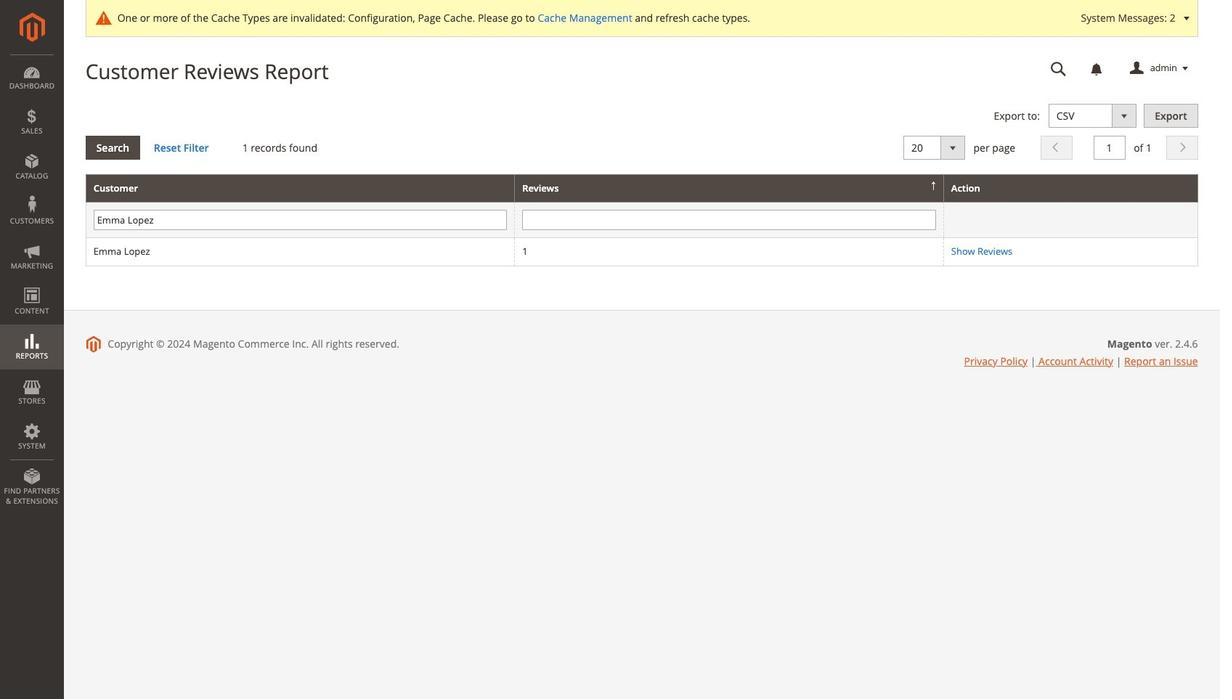 Task type: locate. For each thing, give the bounding box(es) containing it.
None text field
[[1041, 56, 1077, 81], [1094, 136, 1126, 160], [522, 210, 936, 231], [1041, 56, 1077, 81], [1094, 136, 1126, 160], [522, 210, 936, 231]]

None text field
[[93, 210, 507, 231]]

magento admin panel image
[[19, 12, 45, 42]]

menu bar
[[0, 54, 64, 514]]



